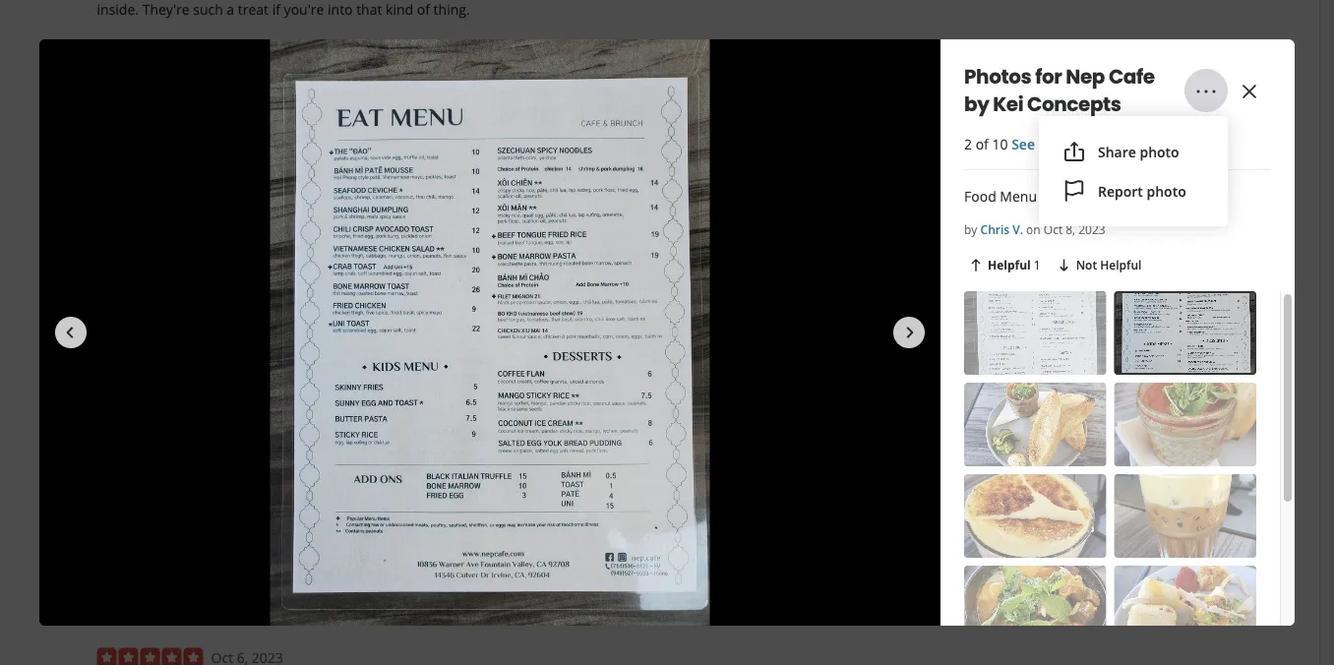 Task type: describe. For each thing, give the bounding box(es) containing it.
by inside photos for nep cafe by kei concepts
[[965, 91, 990, 118]]

0 horizontal spatial kei
[[398, 279, 420, 298]]

cool 4
[[332, 321, 367, 337]]

share
[[392, 491, 428, 510]]

24 share v2 image
[[1063, 140, 1087, 163]]

invaluable
[[125, 511, 190, 530]]

chris v. link
[[981, 221, 1024, 237]]

las
[[227, 78, 248, 97]]

us
[[211, 511, 226, 530]]

restaurant
[[474, 78, 542, 97]]

elite 23
[[262, 563, 297, 576]]

1 horizontal spatial v.
[[1013, 221, 1024, 237]]

24 close v2 image
[[1238, 80, 1262, 103]]

cafe!
[[641, 491, 673, 510]]

food
[[965, 187, 997, 205]]

16 cool v2 image
[[312, 321, 328, 337]]

range
[[670, 39, 708, 58]]

0 vertical spatial experience
[[520, 491, 591, 510]]

they
[[378, 78, 406, 97]]

photo for report photo
[[1147, 182, 1187, 200]]

run,
[[664, 78, 690, 97]]

we inside thank you so much for taking the time to share your detailed experience at nếp cafe! your feedback is invaluable to us as we constantly strive to improve our service and offerings. we understand the importance of timely service and will work to ensure a smoother experience for our guests in the future. we're grateful for your support and hope to see you again soon at nếp!
[[247, 511, 266, 530]]

2 i from the left
[[530, 59, 534, 77]]

i've
[[539, 39, 561, 58]]

1 helpful from the left
[[988, 257, 1031, 273]]

report photo button
[[1055, 171, 1213, 211]]

0 horizontal spatial photos
[[145, 279, 192, 298]]

which
[[498, 39, 536, 58]]

1 vertical spatial by
[[965, 221, 978, 237]]

it's
[[232, 98, 250, 117]]

drive.
[[192, 98, 228, 117]]

2 vertical spatial concepts
[[423, 279, 486, 298]]

the up memory,
[[173, 39, 194, 58]]

will
[[260, 531, 282, 549]]

hope
[[240, 550, 273, 569]]

business
[[172, 393, 229, 411]]

1 vertical spatial this
[[447, 78, 470, 97]]

see all photos from chris v. for nep cafe by kei concepts link
[[97, 279, 486, 298]]

(although
[[279, 39, 340, 58]]

24 chevron right v2 image
[[899, 321, 922, 345]]

in up "that"
[[593, 39, 604, 58]]

cafe up the 5 star rating image
[[155, 609, 183, 628]]

0 horizontal spatial service
[[184, 531, 229, 549]]

strive
[[339, 511, 374, 530]]

24 chevron left v2 image
[[58, 321, 82, 345]]

4
[[360, 321, 367, 337]]

1 horizontal spatial service
[[477, 511, 522, 530]]

cool
[[332, 321, 357, 337]]

timely
[[141, 531, 180, 549]]

into
[[376, 59, 401, 77]]

future.
[[671, 531, 715, 549]]

cafe inside photos for nep cafe by kei concepts
[[1109, 63, 1155, 91]]

2 vertical spatial nep
[[312, 279, 340, 298]]

lucked
[[331, 59, 373, 77]]

the left time
[[318, 491, 339, 510]]

0 horizontal spatial our
[[451, 511, 474, 530]]

taking
[[275, 491, 315, 510]]

decent
[[416, 59, 460, 77]]

over.
[[545, 78, 577, 97]]

feedback
[[710, 491, 769, 510]]

kei inside nep cafe is the best brunch (although we skipped the alcohol) which i've had in this price range in recent memory, and i think we even lucked into a decent wait time. i know that kei concepts has had their tendrils in las vegas, so hopefully they bring this restaurant over. but for now: run, don't walk; fly, don't drive. it's worth it.
[[605, 59, 625, 77]]

to right strive
[[378, 511, 391, 530]]

price
[[635, 39, 667, 58]]

best
[[198, 39, 225, 58]]

see
[[293, 550, 315, 569]]

kei inside photos for nep cafe by kei concepts
[[994, 91, 1024, 118]]

but
[[581, 78, 603, 97]]

bring
[[410, 78, 444, 97]]

share photo
[[1099, 142, 1180, 161]]

recent
[[97, 59, 138, 77]]

concepts inside nep cafe is the best brunch (although we skipped the alcohol) which i've had in this price range in recent memory, and i think we even lucked into a decent wait time. i know that kei concepts has had their tendrils in las vegas, so hopefully they bring this restaurant over. but for now: run, don't walk; fly, don't drive. it's worth it.
[[629, 59, 688, 77]]

menu
[[1001, 187, 1038, 205]]

2 vertical spatial by
[[378, 279, 395, 298]]

photo for share photo
[[1140, 142, 1180, 161]]

0 horizontal spatial nếp
[[125, 609, 151, 628]]

detailed
[[465, 491, 517, 510]]

menu image
[[1195, 80, 1219, 103]]

1 horizontal spatial this
[[608, 39, 631, 58]]

elite 23 link
[[258, 562, 301, 577]]

service
[[299, 393, 344, 411]]

cafe up the 4
[[344, 279, 374, 298]]

constantly
[[269, 511, 335, 530]]

the down understand
[[646, 531, 668, 549]]

share photo button
[[1055, 132, 1213, 171]]

by chris v. on oct 8, 2023
[[965, 221, 1106, 237]]

0 vertical spatial had
[[564, 39, 589, 58]]

16 nothelpful v2 image
[[1057, 257, 1073, 273]]

1 vertical spatial v.
[[272, 279, 285, 298]]

the up we're
[[720, 511, 741, 530]]

so inside thank you so much for taking the time to share your detailed experience at nếp cafe! your feedback is invaluable to us as we constantly strive to improve our service and offerings. we understand the importance of timely service and will work to ensure a smoother experience for our guests in the future. we're grateful for your support and hope to see you again soon at nếp!
[[195, 491, 210, 510]]

vegas,
[[252, 78, 293, 97]]

brunch
[[229, 39, 275, 58]]

know
[[538, 59, 572, 77]]

2268
[[286, 605, 317, 624]]

even
[[296, 59, 327, 77]]

not helpful button
[[1053, 253, 1146, 277]]

in inside thank you so much for taking the time to share your detailed experience at nếp cafe! your feedback is invaluable to us as we constantly strive to improve our service and offerings. we understand the importance of timely service and will work to ensure a smoother experience for our guests in the future. we're grateful for your support and hope to see you again soon at nếp!
[[631, 531, 643, 549]]

and down as
[[232, 531, 257, 549]]

thank you so much for taking the time to share your detailed experience at nếp cafe! your feedback is invaluable to us as we constantly strive to improve our service and offerings. we understand the importance of timely service and will work to ensure a smoother experience for our guests in the future. we're grateful for your support and hope to see you again soon at nếp!
[[125, 491, 831, 569]]

and inside nep cafe is the best brunch (although we skipped the alcohol) which i've had in this price range in recent memory, and i think we even lucked into a decent wait time. i know that kei concepts has had their tendrils in las vegas, so hopefully they bring this restaurant over. but for now: run, don't walk; fly, don't drive. it's worth it.
[[203, 59, 227, 77]]

tendrils
[[159, 78, 208, 97]]

concepts inside photos for nep cafe by kei concepts
[[1028, 91, 1122, 118]]

0 horizontal spatial see
[[97, 279, 121, 298]]

that
[[576, 59, 602, 77]]

nếp cafe
[[125, 609, 183, 628]]

work
[[285, 531, 317, 549]]

improve
[[394, 511, 448, 530]]

16 helpful v2 image
[[969, 257, 984, 273]]

0 vertical spatial at
[[594, 491, 607, 510]]

grateful
[[759, 531, 809, 549]]

8,
[[1066, 221, 1076, 237]]

food menu
[[965, 187, 1038, 205]]

1 vertical spatial experience
[[463, 531, 534, 549]]

0 vertical spatial of
[[976, 134, 989, 153]]

oct
[[1044, 221, 1063, 237]]

to left us at bottom left
[[194, 511, 207, 530]]

photos element
[[266, 605, 317, 625]]

helpful 1
[[988, 257, 1041, 273]]

it.
[[295, 98, 307, 117]]



Task type: locate. For each thing, give the bounding box(es) containing it.
we up lucked
[[343, 39, 362, 58]]

now:
[[629, 78, 660, 97]]

0 vertical spatial nếp
[[611, 491, 637, 510]]

the up decent
[[419, 39, 440, 58]]

0 vertical spatial v.
[[1013, 221, 1024, 237]]

thank
[[125, 491, 164, 510]]

2 vertical spatial we
[[247, 511, 266, 530]]

nep inside photos for nep cafe by kei concepts
[[1066, 63, 1106, 91]]

0 vertical spatial you
[[168, 491, 191, 510]]

as
[[229, 511, 244, 530]]

the
[[173, 39, 194, 58], [419, 39, 440, 58], [318, 491, 339, 510], [720, 511, 741, 530], [646, 531, 668, 549]]

helpful inside "button"
[[1101, 257, 1142, 273]]

0 vertical spatial a
[[405, 59, 413, 77]]

all left 24 share v2 image
[[1039, 134, 1055, 153]]

nếp inside thank you so much for taking the time to share your detailed experience at nếp cafe! your feedback is invaluable to us as we constantly strive to improve our service and offerings. we understand the importance of timely service and will work to ensure a smoother experience for our guests in the future. we're grateful for your support and hope to see you again soon at nếp!
[[611, 491, 637, 510]]

customer
[[232, 393, 295, 411]]

and left hope on the bottom left of page
[[212, 550, 236, 569]]

this down wait
[[447, 78, 470, 97]]

so inside nep cafe is the best brunch (although we skipped the alcohol) which i've had in this price range in recent memory, and i think we even lucked into a decent wait time. i know that kei concepts has had their tendrils in las vegas, so hopefully they bring this restaurant over. but for now: run, don't walk; fly, don't drive. it's worth it.
[[296, 78, 311, 97]]

0 vertical spatial your
[[432, 491, 461, 510]]

0 vertical spatial kei
[[605, 59, 625, 77]]

kei
[[605, 59, 625, 77], [994, 91, 1024, 118], [398, 279, 420, 298]]

nep cafe is the best brunch (although we skipped the alcohol) which i've had in this price range in recent memory, and i think we even lucked into a decent wait time. i know that kei concepts has had their tendrils in las vegas, so hopefully they bring this restaurant over. but for now: run, don't walk; fly, don't drive. it's worth it.
[[97, 39, 726, 117]]

nep inside nep cafe is the best brunch (although we skipped the alcohol) which i've had in this price range in recent memory, and i think we even lucked into a decent wait time. i know that kei concepts has had their tendrils in las vegas, so hopefully they bring this restaurant over. but for now: run, don't walk; fly, don't drive. it's worth it.
[[97, 39, 124, 58]]

10
[[993, 134, 1009, 153]]

had up "that"
[[564, 39, 589, 58]]

0 horizontal spatial at
[[420, 550, 432, 569]]

understand
[[642, 511, 717, 530]]

24 flag v2 image
[[1063, 179, 1087, 203]]

2023
[[1079, 221, 1106, 237]]

hopefully
[[315, 78, 375, 97]]

1 vertical spatial so
[[195, 491, 210, 510]]

1 horizontal spatial you
[[319, 550, 343, 569]]

cafe inside nep cafe is the best brunch (although we skipped the alcohol) which i've had in this price range in recent memory, and i think we even lucked into a decent wait time. i know that kei concepts has had their tendrils in las vegas, so hopefully they bring this restaurant over. but for now: run, don't walk; fly, don't drive. it's worth it.
[[127, 39, 156, 58]]

don't down has
[[693, 78, 726, 97]]

you up invaluable
[[168, 491, 191, 510]]

1 vertical spatial chris
[[233, 279, 268, 298]]

is
[[159, 39, 170, 58], [773, 491, 783, 510]]

your down "timely"
[[125, 550, 154, 569]]

0 horizontal spatial had
[[97, 78, 122, 97]]

and left the 'offerings.'
[[526, 511, 550, 530]]

ensure
[[337, 531, 382, 549]]

nep
[[97, 39, 124, 58], [1066, 63, 1106, 91], [312, 279, 340, 298]]

don't down 'tendrils'
[[155, 98, 189, 117]]

0 vertical spatial all
[[1039, 134, 1055, 153]]

1 vertical spatial a
[[386, 531, 393, 549]]

service down us at bottom left
[[184, 531, 229, 549]]

to left see
[[276, 550, 290, 569]]

we right as
[[247, 511, 266, 530]]

of
[[976, 134, 989, 153], [125, 531, 138, 549]]

had up walk;
[[97, 78, 122, 97]]

helpful left the "1"
[[988, 257, 1031, 273]]

1 vertical spatial photo
[[1147, 182, 1187, 200]]

1 horizontal spatial at
[[594, 491, 607, 510]]

wait
[[464, 59, 490, 77]]

i
[[231, 59, 235, 77], [530, 59, 534, 77]]

1 vertical spatial our
[[560, 531, 582, 549]]

is up memory,
[[159, 39, 170, 58]]

is inside nep cafe is the best brunch (although we skipped the alcohol) which i've had in this price range in recent memory, and i think we even lucked into a decent wait time. i know that kei concepts has had their tendrils in las vegas, so hopefully they bring this restaurant over. but for now: run, don't walk; fly, don't drive. it's worth it.
[[159, 39, 170, 58]]

all left from
[[124, 279, 141, 298]]

0 vertical spatial chris
[[981, 221, 1010, 237]]

in
[[593, 39, 604, 58], [711, 39, 723, 58], [211, 78, 223, 97], [631, 531, 643, 549]]

v. left on
[[1013, 221, 1024, 237]]

is up importance
[[773, 491, 783, 510]]

nep up recent
[[97, 39, 124, 58]]

0 horizontal spatial this
[[447, 78, 470, 97]]

cafe up recent
[[127, 39, 156, 58]]

your
[[432, 491, 461, 510], [125, 550, 154, 569]]

photo right share
[[1140, 142, 1180, 161]]

2 horizontal spatial nep
[[1066, 63, 1106, 91]]

1 vertical spatial service
[[184, 531, 229, 549]]

0 horizontal spatial all
[[124, 279, 141, 298]]

0 vertical spatial service
[[477, 511, 522, 530]]

we
[[618, 511, 639, 530]]

2 horizontal spatial kei
[[994, 91, 1024, 118]]

photos up 24 flag v2 "icon"
[[1058, 134, 1105, 153]]

we up vegas,
[[274, 59, 293, 77]]

christopher m. business customer service
[[172, 370, 344, 411]]

photos for nep cafe by kei concepts
[[965, 63, 1155, 118]]

chris
[[981, 221, 1010, 237], [233, 279, 268, 298]]

to right time
[[375, 491, 389, 510]]

time
[[343, 491, 372, 510]]

walk;
[[97, 98, 130, 117]]

nếp up the 5 star rating image
[[125, 609, 151, 628]]

0 horizontal spatial of
[[125, 531, 138, 549]]

2 helpful from the left
[[1101, 257, 1142, 273]]

0 vertical spatial so
[[296, 78, 311, 97]]

5 star rating image
[[97, 648, 203, 665]]

1 horizontal spatial concepts
[[629, 59, 688, 77]]

3
[[268, 321, 275, 337]]

1 horizontal spatial see
[[1012, 134, 1036, 153]]

support
[[157, 550, 208, 569]]

photo right "report" on the top of the page
[[1147, 182, 1187, 200]]

a inside thank you so much for taking the time to share your detailed experience at nếp cafe! your feedback is invaluable to us as we constantly strive to improve our service and offerings. we understand the importance of timely service and will work to ensure a smoother experience for our guests in the future. we're grateful for your support and hope to see you again soon at nếp!
[[386, 531, 393, 549]]

of inside thank you so much for taking the time to share your detailed experience at nếp cafe! your feedback is invaluable to us as we constantly strive to improve our service and offerings. we understand the importance of timely service and will work to ensure a smoother experience for our guests in the future. we're grateful for your support and hope to see you again soon at nếp!
[[125, 531, 138, 549]]

has
[[692, 59, 715, 77]]

1 horizontal spatial i
[[530, 59, 534, 77]]

1 i from the left
[[231, 59, 235, 77]]

1 horizontal spatial nếp
[[611, 491, 637, 510]]

v. up 3
[[272, 279, 285, 298]]

1 horizontal spatial of
[[976, 134, 989, 153]]

think
[[238, 59, 271, 77]]

0 vertical spatial photo
[[1140, 142, 1180, 161]]

1 horizontal spatial so
[[296, 78, 311, 97]]

2
[[965, 134, 973, 153]]

of right 2
[[976, 134, 989, 153]]

0 horizontal spatial nep
[[97, 39, 124, 58]]

1 vertical spatial had
[[97, 78, 122, 97]]

photo
[[1140, 142, 1180, 161], [1147, 182, 1187, 200]]

chris right from
[[233, 279, 268, 298]]

1 vertical spatial don't
[[155, 98, 189, 117]]

0 horizontal spatial we
[[247, 511, 266, 530]]

for inside photos for nep cafe by kei concepts
[[1036, 63, 1063, 91]]

in up has
[[711, 39, 723, 58]]

0 vertical spatial this
[[608, 39, 631, 58]]

in down we
[[631, 531, 643, 549]]

report
[[1099, 182, 1144, 200]]

0 vertical spatial by
[[965, 91, 990, 118]]

1 vertical spatial we
[[274, 59, 293, 77]]

smoother
[[397, 531, 460, 549]]

experience down detailed
[[463, 531, 534, 549]]

share
[[1099, 142, 1137, 161]]

m.
[[269, 370, 289, 391]]

your
[[677, 491, 707, 510]]

cafe
[[127, 39, 156, 58], [1109, 63, 1155, 91], [344, 279, 374, 298], [155, 609, 183, 628]]

1 vertical spatial see
[[97, 279, 121, 298]]

0 horizontal spatial i
[[231, 59, 235, 77]]

2 of 10 see all photos
[[965, 134, 1105, 153]]

0 vertical spatial photos
[[1058, 134, 1105, 153]]

from
[[196, 279, 230, 298]]

concepts
[[629, 59, 688, 77], [1028, 91, 1122, 118], [423, 279, 486, 298]]

1
[[1034, 257, 1041, 273]]

0 horizontal spatial v.
[[272, 279, 285, 298]]

elite
[[262, 563, 283, 576]]

so up the it.
[[296, 78, 311, 97]]

in left las
[[211, 78, 223, 97]]

we
[[343, 39, 362, 58], [274, 59, 293, 77], [247, 511, 266, 530]]

is inside thank you so much for taking the time to share your detailed experience at nếp cafe! your feedback is invaluable to us as we constantly strive to improve our service and offerings. we understand the importance of timely service and will work to ensure a smoother experience for our guests in the future. we're grateful for your support and hope to see you again soon at nếp!
[[773, 491, 783, 510]]

this
[[608, 39, 631, 58], [447, 78, 470, 97]]

offerings.
[[554, 511, 614, 530]]

our down the 'offerings.'
[[560, 531, 582, 549]]

1 vertical spatial your
[[125, 550, 154, 569]]

to
[[375, 491, 389, 510], [194, 511, 207, 530], [378, 511, 391, 530], [321, 531, 334, 549], [276, 550, 290, 569]]

1 vertical spatial at
[[420, 550, 432, 569]]

importance
[[745, 511, 819, 530]]

0 horizontal spatial don't
[[155, 98, 189, 117]]

1 horizontal spatial don't
[[693, 78, 726, 97]]

3 button
[[199, 314, 288, 345]]

you
[[168, 491, 191, 510], [319, 550, 343, 569]]

1 horizontal spatial all
[[1039, 134, 1055, 153]]

menu
[[1040, 116, 1229, 226]]

cafe up share photo button
[[1109, 63, 1155, 91]]

1 vertical spatial nep
[[1066, 63, 1106, 91]]

see all photos link
[[1012, 134, 1105, 153]]

1 horizontal spatial kei
[[605, 59, 625, 77]]

1 horizontal spatial is
[[773, 491, 783, 510]]

2 vertical spatial kei
[[398, 279, 420, 298]]

1 horizontal spatial nep
[[312, 279, 340, 298]]

1 horizontal spatial helpful
[[1101, 257, 1142, 273]]

service
[[477, 511, 522, 530], [184, 531, 229, 549]]

and
[[203, 59, 227, 77], [526, 511, 550, 530], [232, 531, 257, 549], [212, 550, 236, 569]]

a inside nep cafe is the best brunch (although we skipped the alcohol) which i've had in this price range in recent memory, and i think we even lucked into a decent wait time. i know that kei concepts has had their tendrils in las vegas, so hopefully they bring this restaurant over. but for now: run, don't walk; fly, don't drive. it's worth it.
[[405, 59, 413, 77]]

your up improve
[[432, 491, 461, 510]]

service down detailed
[[477, 511, 522, 530]]

1 vertical spatial is
[[773, 491, 783, 510]]

at down 'smoother'
[[420, 550, 432, 569]]

christopher
[[172, 370, 265, 391]]

their
[[125, 78, 155, 97]]

nếp up we
[[611, 491, 637, 510]]

worth
[[253, 98, 291, 117]]

0 horizontal spatial so
[[195, 491, 210, 510]]

for inside nep cafe is the best brunch (although we skipped the alcohol) which i've had in this price range in recent memory, and i think we even lucked into a decent wait time. i know that kei concepts has had their tendrils in las vegas, so hopefully they bring this restaurant over. but for now: run, don't walk; fly, don't drive. it's worth it.
[[607, 78, 625, 97]]

0 vertical spatial see
[[1012, 134, 1036, 153]]

0 horizontal spatial chris
[[233, 279, 268, 298]]

you right see
[[319, 550, 343, 569]]

so left much
[[195, 491, 210, 510]]

guests
[[586, 531, 627, 549]]

16 photos v2 image
[[266, 607, 282, 623]]

2 horizontal spatial we
[[343, 39, 362, 58]]

report photo
[[1099, 182, 1187, 200]]

0 horizontal spatial is
[[159, 39, 170, 58]]

to right work
[[321, 531, 334, 549]]

this left price
[[608, 39, 631, 58]]

a
[[405, 59, 413, 77], [386, 531, 393, 549]]

0 vertical spatial don't
[[693, 78, 726, 97]]

our down detailed
[[451, 511, 474, 530]]

1 vertical spatial all
[[124, 279, 141, 298]]

0 vertical spatial our
[[451, 511, 474, 530]]

menu containing share photo
[[1040, 116, 1229, 226]]

i up las
[[231, 59, 235, 77]]

on
[[1027, 221, 1041, 237]]

all
[[1039, 134, 1055, 153], [124, 279, 141, 298]]

1 horizontal spatial photos
[[1058, 134, 1105, 153]]

fly,
[[133, 98, 152, 117]]

photos left from
[[145, 279, 192, 298]]

helpful
[[988, 257, 1031, 273], [1101, 257, 1142, 273]]

0 horizontal spatial concepts
[[423, 279, 486, 298]]

1 vertical spatial kei
[[994, 91, 1024, 118]]

1 horizontal spatial your
[[432, 491, 461, 510]]

0 vertical spatial concepts
[[629, 59, 688, 77]]

experience up the 'offerings.'
[[520, 491, 591, 510]]

and down best
[[203, 59, 227, 77]]

2 horizontal spatial concepts
[[1028, 91, 1122, 118]]

0 horizontal spatial you
[[168, 491, 191, 510]]

a right into
[[405, 59, 413, 77]]

1 horizontal spatial a
[[405, 59, 413, 77]]

by
[[965, 91, 990, 118], [965, 221, 978, 237], [378, 279, 395, 298]]

chris down food menu on the top
[[981, 221, 1010, 237]]

skipped
[[365, 39, 416, 58]]

0 vertical spatial we
[[343, 39, 362, 58]]

soon
[[385, 550, 416, 569]]

photos
[[1058, 134, 1105, 153], [145, 279, 192, 298]]

1 horizontal spatial we
[[274, 59, 293, 77]]

0 horizontal spatial your
[[125, 550, 154, 569]]

memory,
[[142, 59, 199, 77]]

1 horizontal spatial chris
[[981, 221, 1010, 237]]

of left "timely"
[[125, 531, 138, 549]]

at up the 'offerings.'
[[594, 491, 607, 510]]

23
[[286, 563, 297, 576]]

a up soon at the left bottom of page
[[386, 531, 393, 549]]

0 vertical spatial nep
[[97, 39, 124, 58]]

1 horizontal spatial our
[[560, 531, 582, 549]]

helpful right "not"
[[1101, 257, 1142, 273]]

1 vertical spatial of
[[125, 531, 138, 549]]

i right 'time.'
[[530, 59, 534, 77]]

nep up the 16 cool v2 "image"
[[312, 279, 340, 298]]

nếp!
[[436, 550, 466, 569]]

nep up see all photos link on the right top of page
[[1066, 63, 1106, 91]]

1 horizontal spatial had
[[564, 39, 589, 58]]

for
[[1036, 63, 1063, 91], [607, 78, 625, 97], [288, 279, 309, 298], [253, 491, 272, 510], [537, 531, 556, 549], [812, 531, 831, 549]]

1 vertical spatial photos
[[145, 279, 192, 298]]

1 vertical spatial concepts
[[1028, 91, 1122, 118]]



Task type: vqa. For each thing, say whether or not it's contained in the screenshot.
OVER
no



